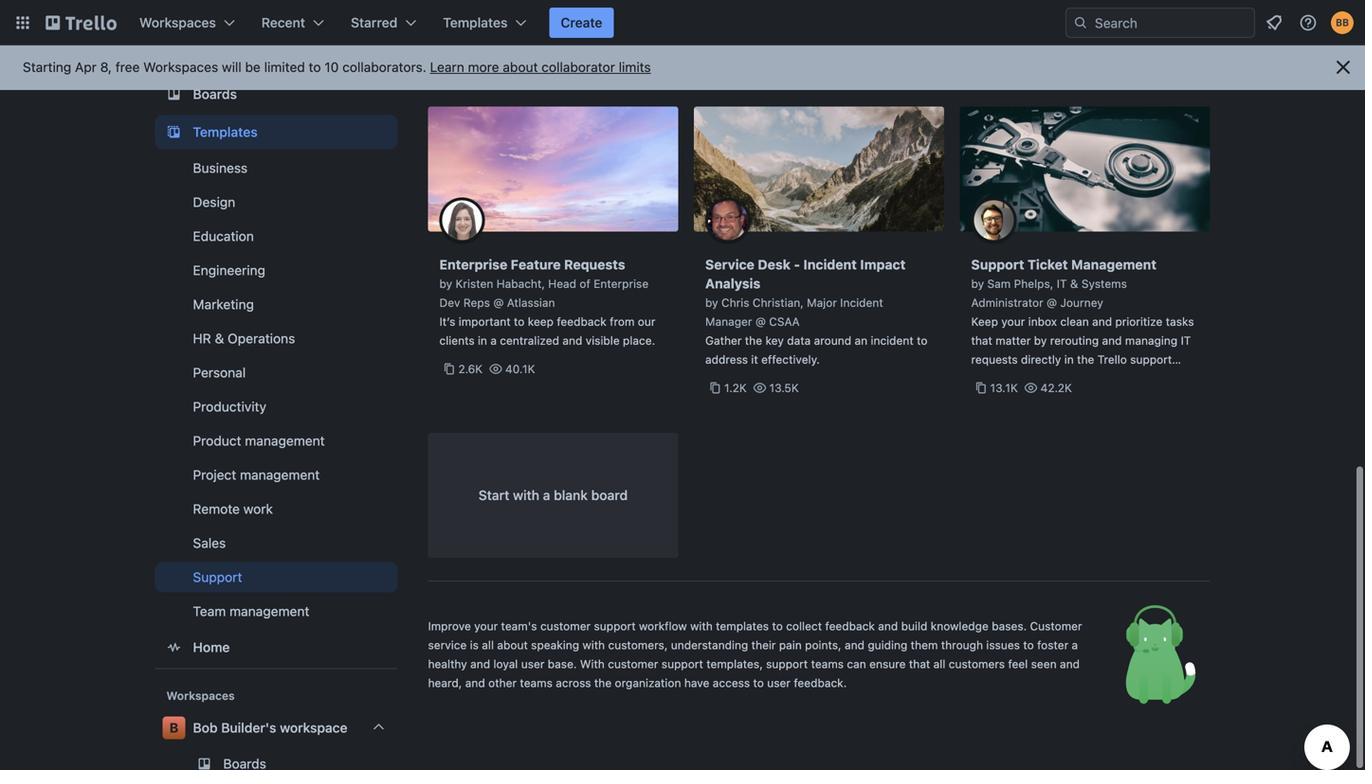 Task type: locate. For each thing, give the bounding box(es) containing it.
project
[[193, 467, 236, 483]]

feedback inside the improve your team's customer support workflow with templates to collect feedback and build knowledge bases. customer service is all about speaking with customers, understanding their pain points, and guiding them through issues to foster a healthy and loyal user base. with customer support templates, support teams can ensure that all customers feel seen and heard, and other teams across the organization have access to user feedback.
[[825, 620, 875, 633]]

0 notifications image
[[1263, 11, 1286, 34]]

with right start
[[513, 488, 540, 503]]

support inside support ticket management by sam phelps, it & systems administrator @ journey keep your inbox clean and prioritize tasks that matter by rerouting and managing it requests directly in the trello support ticket management template.
[[1130, 353, 1172, 366]]

keep
[[971, 315, 998, 329]]

product
[[193, 433, 241, 449]]

0 vertical spatial workspaces
[[139, 15, 216, 30]]

0 horizontal spatial that
[[909, 658, 930, 671]]

that down keep
[[971, 334, 993, 348]]

improve
[[428, 620, 471, 633]]

templates button
[[432, 8, 538, 38]]

support inside support ticket management by sam phelps, it & systems administrator @ journey keep your inbox clean and prioritize tasks that matter by rerouting and managing it requests directly in the trello support ticket management template.
[[971, 257, 1025, 273]]

1 vertical spatial user
[[767, 677, 791, 690]]

productivity link
[[155, 392, 398, 422]]

limits
[[619, 59, 651, 75]]

customer up speaking
[[540, 620, 591, 633]]

and up guiding
[[878, 620, 898, 633]]

home image
[[163, 637, 185, 659]]

0 horizontal spatial it
[[1057, 277, 1067, 291]]

10
[[325, 59, 339, 75]]

to right access
[[753, 677, 764, 690]]

incident
[[804, 257, 857, 273], [840, 296, 883, 310]]

templates up business
[[193, 124, 258, 140]]

by inside service desk - incident impact analysis by chris christian, major incident manager @ csaa gather the key data around an incident to address it effectively.
[[705, 296, 718, 310]]

0 vertical spatial in
[[478, 334, 487, 348]]

feedback up the visible
[[557, 315, 607, 329]]

blank
[[554, 488, 588, 503]]

1 vertical spatial customer
[[608, 658, 658, 671]]

0 vertical spatial all
[[482, 639, 494, 652]]

it down the tasks
[[1181, 334, 1191, 348]]

1 vertical spatial support
[[193, 570, 242, 585]]

project management link
[[155, 460, 398, 491]]

with
[[513, 488, 540, 503], [690, 620, 713, 633], [583, 639, 605, 652]]

about down team's
[[497, 639, 528, 652]]

2 vertical spatial the
[[594, 677, 612, 690]]

teams down points,
[[811, 658, 844, 671]]

templates,
[[707, 658, 763, 671]]

1 horizontal spatial that
[[971, 334, 993, 348]]

0 vertical spatial teams
[[811, 658, 844, 671]]

1 horizontal spatial @
[[756, 315, 766, 329]]

speaking
[[531, 639, 579, 652]]

systems
[[1082, 277, 1127, 291]]

pain
[[779, 639, 802, 652]]

workspaces up board icon
[[143, 59, 218, 75]]

apr
[[75, 59, 97, 75]]

with inside 'button'
[[513, 488, 540, 503]]

management down support "link" at left bottom
[[230, 604, 309, 619]]

open information menu image
[[1299, 13, 1318, 32]]

and right clean
[[1092, 315, 1112, 329]]

remote
[[193, 501, 240, 517]]

support down the pain
[[766, 658, 808, 671]]

your inside support ticket management by sam phelps, it & systems administrator @ journey keep your inbox clean and prioritize tasks that matter by rerouting and managing it requests directly in the trello support ticket management template.
[[1002, 315, 1025, 329]]

impact
[[860, 257, 906, 273]]

kristen
[[456, 277, 493, 291]]

2 horizontal spatial with
[[690, 620, 713, 633]]

incident up an
[[840, 296, 883, 310]]

42.2k
[[1041, 382, 1072, 395]]

hr
[[193, 331, 211, 346]]

learn
[[430, 59, 464, 75]]

manager
[[705, 315, 752, 329]]

important
[[459, 315, 511, 329]]

1 horizontal spatial &
[[1070, 277, 1079, 291]]

clean
[[1061, 315, 1089, 329]]

the down rerouting
[[1077, 353, 1095, 366]]

by up dev
[[439, 277, 452, 291]]

templates up more
[[443, 15, 508, 30]]

user down the pain
[[767, 677, 791, 690]]

to up the "feel"
[[1023, 639, 1034, 652]]

and down is
[[470, 658, 490, 671]]

incident right -
[[804, 257, 857, 273]]

collaborator
[[542, 59, 615, 75]]

all right is
[[482, 639, 494, 652]]

engineering link
[[155, 255, 398, 286]]

2 horizontal spatial the
[[1077, 353, 1095, 366]]

support up have on the right bottom
[[662, 658, 703, 671]]

the down the with
[[594, 677, 612, 690]]

0 horizontal spatial user
[[521, 658, 545, 671]]

customers
[[949, 658, 1005, 671]]

desk
[[758, 257, 791, 273]]

in inside support ticket management by sam phelps, it & systems administrator @ journey keep your inbox clean and prioritize tasks that matter by rerouting and managing it requests directly in the trello support ticket management template.
[[1065, 353, 1074, 366]]

0 vertical spatial a
[[491, 334, 497, 348]]

0 vertical spatial with
[[513, 488, 540, 503]]

0 vertical spatial that
[[971, 334, 993, 348]]

1 vertical spatial your
[[474, 620, 498, 633]]

hr & operations
[[193, 331, 295, 346]]

in inside the "enterprise feature requests by kristen habacht, head of enterprise dev reps @ atlassian it's important to keep feedback from our clients in a centralized and visible place."
[[478, 334, 487, 348]]

bases.
[[992, 620, 1027, 633]]

@ up inbox
[[1047, 296, 1057, 310]]

service
[[428, 639, 467, 652]]

enterprise down requests
[[594, 277, 649, 291]]

by up directly
[[1034, 334, 1047, 348]]

1 vertical spatial teams
[[520, 677, 553, 690]]

primary element
[[0, 0, 1365, 46]]

it's
[[439, 315, 456, 329]]

0 horizontal spatial support
[[193, 570, 242, 585]]

it down ticket
[[1057, 277, 1067, 291]]

1 horizontal spatial the
[[745, 334, 762, 348]]

0 horizontal spatial your
[[474, 620, 498, 633]]

starred
[[351, 15, 398, 30]]

all down them
[[934, 658, 946, 671]]

the
[[745, 334, 762, 348], [1077, 353, 1095, 366], [594, 677, 612, 690]]

collect
[[786, 620, 822, 633]]

start with a blank board
[[479, 488, 628, 503]]

0 vertical spatial your
[[1002, 315, 1025, 329]]

ensure
[[870, 658, 906, 671]]

operations
[[228, 331, 295, 346]]

support inside "link"
[[193, 570, 242, 585]]

product management link
[[155, 426, 398, 456]]

management
[[1004, 372, 1074, 385], [245, 433, 325, 449], [240, 467, 320, 483], [230, 604, 309, 619]]

user
[[521, 658, 545, 671], [767, 677, 791, 690]]

@
[[493, 296, 504, 310], [1047, 296, 1057, 310], [756, 315, 766, 329]]

0 horizontal spatial a
[[491, 334, 497, 348]]

the inside the improve your team's customer support workflow with templates to collect feedback and build knowledge bases. customer service is all about speaking with customers, understanding their pain points, and guiding them through issues to foster a healthy and loyal user base. with customer support templates, support teams can ensure that all customers feel seen and heard, and other teams across the organization have access to user feedback.
[[594, 677, 612, 690]]

@ up key
[[756, 315, 766, 329]]

& inside support ticket management by sam phelps, it & systems administrator @ journey keep your inbox clean and prioritize tasks that matter by rerouting and managing it requests directly in the trello support ticket management template.
[[1070, 277, 1079, 291]]

matter
[[996, 334, 1031, 348]]

keep
[[528, 315, 554, 329]]

in down rerouting
[[1065, 353, 1074, 366]]

2 vertical spatial with
[[583, 639, 605, 652]]

1 horizontal spatial templates
[[443, 15, 508, 30]]

1 horizontal spatial customer
[[608, 658, 658, 671]]

to inside the "enterprise feature requests by kristen habacht, head of enterprise dev reps @ atlassian it's important to keep feedback from our clients in a centralized and visible place."
[[514, 315, 525, 329]]

1 horizontal spatial enterprise
[[594, 277, 649, 291]]

with up the with
[[583, 639, 605, 652]]

feedback up points,
[[825, 620, 875, 633]]

productivity
[[193, 399, 266, 415]]

starting apr 8, free workspaces will be limited to 10 collaborators. learn more about collaborator limits
[[23, 59, 651, 75]]

in down important
[[478, 334, 487, 348]]

about right more
[[503, 59, 538, 75]]

the up it
[[745, 334, 762, 348]]

1 horizontal spatial in
[[1065, 353, 1074, 366]]

workspaces up free
[[139, 15, 216, 30]]

0 horizontal spatial &
[[215, 331, 224, 346]]

head
[[548, 277, 577, 291]]

a inside the "enterprise feature requests by kristen habacht, head of enterprise dev reps @ atlassian it's important to keep feedback from our clients in a centralized and visible place."
[[491, 334, 497, 348]]

1 horizontal spatial with
[[583, 639, 605, 652]]

the inside support ticket management by sam phelps, it & systems administrator @ journey keep your inbox clean and prioritize tasks that matter by rerouting and managing it requests directly in the trello support ticket management template.
[[1077, 353, 1095, 366]]

0 horizontal spatial with
[[513, 488, 540, 503]]

1 horizontal spatial user
[[767, 677, 791, 690]]

user right loyal
[[521, 658, 545, 671]]

and inside the "enterprise feature requests by kristen habacht, head of enterprise dev reps @ atlassian it's important to keep feedback from our clients in a centralized and visible place."
[[563, 334, 583, 348]]

a down important
[[491, 334, 497, 348]]

enterprise feature requests by kristen habacht, head of enterprise dev reps @ atlassian it's important to keep feedback from our clients in a centralized and visible place.
[[439, 257, 656, 348]]

that down them
[[909, 658, 930, 671]]

your up matter
[[1002, 315, 1025, 329]]

1 vertical spatial a
[[543, 488, 550, 503]]

marketing link
[[155, 289, 398, 320]]

1 horizontal spatial support
[[971, 257, 1025, 273]]

1 vertical spatial feedback
[[825, 620, 875, 633]]

around
[[814, 334, 852, 348]]

1 vertical spatial incident
[[840, 296, 883, 310]]

1 vertical spatial in
[[1065, 353, 1074, 366]]

to left the keep
[[514, 315, 525, 329]]

collaborators.
[[342, 59, 427, 75]]

by left chris at the top of the page
[[705, 296, 718, 310]]

2 horizontal spatial @
[[1047, 296, 1057, 310]]

place.
[[623, 334, 655, 348]]

0 vertical spatial feedback
[[557, 315, 607, 329]]

customer
[[1030, 620, 1082, 633]]

workspaces inside dropdown button
[[139, 15, 216, 30]]

0 vertical spatial support
[[971, 257, 1025, 273]]

0 horizontal spatial the
[[594, 677, 612, 690]]

support down the managing in the top right of the page
[[1130, 353, 1172, 366]]

0 horizontal spatial in
[[478, 334, 487, 348]]

0 vertical spatial enterprise
[[439, 257, 508, 273]]

management down product management link
[[240, 467, 320, 483]]

your up is
[[474, 620, 498, 633]]

management for product management
[[245, 433, 325, 449]]

enterprise up kristen
[[439, 257, 508, 273]]

service desk - incident impact analysis by chris christian, major incident manager @ csaa gather the key data around an incident to address it effectively.
[[705, 257, 928, 366]]

by
[[439, 277, 452, 291], [971, 277, 984, 291], [705, 296, 718, 310], [1034, 334, 1047, 348]]

1 vertical spatial the
[[1077, 353, 1095, 366]]

customer down the customers,
[[608, 658, 658, 671]]

a left blank
[[543, 488, 550, 503]]

support up team
[[193, 570, 242, 585]]

1 horizontal spatial feedback
[[825, 620, 875, 633]]

1 horizontal spatial teams
[[811, 658, 844, 671]]

to left 10
[[309, 59, 321, 75]]

1 horizontal spatial your
[[1002, 315, 1025, 329]]

@ inside the "enterprise feature requests by kristen habacht, head of enterprise dev reps @ atlassian it's important to keep feedback from our clients in a centralized and visible place."
[[493, 296, 504, 310]]

workspaces button
[[128, 8, 246, 38]]

support up sam
[[971, 257, 1025, 273]]

templates
[[716, 620, 769, 633]]

1 vertical spatial about
[[497, 639, 528, 652]]

1 vertical spatial &
[[215, 331, 224, 346]]

heard,
[[428, 677, 462, 690]]

healthy
[[428, 658, 467, 671]]

workspaces up bob
[[166, 690, 235, 703]]

management inside support ticket management by sam phelps, it & systems administrator @ journey keep your inbox clean and prioritize tasks that matter by rerouting and managing it requests directly in the trello support ticket management template.
[[1004, 372, 1074, 385]]

1 vertical spatial templates
[[193, 124, 258, 140]]

and left the visible
[[563, 334, 583, 348]]

2 horizontal spatial a
[[1072, 639, 1078, 652]]

all
[[482, 639, 494, 652], [934, 658, 946, 671]]

our
[[638, 315, 656, 329]]

support
[[971, 257, 1025, 273], [193, 570, 242, 585]]

1 horizontal spatial all
[[934, 658, 946, 671]]

& up journey
[[1070, 277, 1079, 291]]

management down directly
[[1004, 372, 1074, 385]]

a inside 'button'
[[543, 488, 550, 503]]

0 vertical spatial &
[[1070, 277, 1079, 291]]

with up understanding
[[690, 620, 713, 633]]

0 horizontal spatial @
[[493, 296, 504, 310]]

and up trello
[[1102, 334, 1122, 348]]

remote work link
[[155, 494, 398, 525]]

by inside the "enterprise feature requests by kristen habacht, head of enterprise dev reps @ atlassian it's important to keep feedback from our clients in a centralized and visible place."
[[439, 277, 452, 291]]

start
[[479, 488, 510, 503]]

will
[[222, 59, 242, 75]]

1 horizontal spatial a
[[543, 488, 550, 503]]

business
[[193, 160, 248, 176]]

teams down base. in the left of the page
[[520, 677, 553, 690]]

to right incident
[[917, 334, 928, 348]]

0 horizontal spatial feedback
[[557, 315, 607, 329]]

their
[[752, 639, 776, 652]]

2 vertical spatial a
[[1072, 639, 1078, 652]]

1 horizontal spatial it
[[1181, 334, 1191, 348]]

sam phelps, it & systems administrator @ journey image
[[971, 198, 1017, 243]]

0 vertical spatial customer
[[540, 620, 591, 633]]

1 vertical spatial all
[[934, 658, 946, 671]]

a
[[491, 334, 497, 348], [543, 488, 550, 503], [1072, 639, 1078, 652]]

@ inside service desk - incident impact analysis by chris christian, major incident manager @ csaa gather the key data around an incident to address it effectively.
[[756, 315, 766, 329]]

1 vertical spatial that
[[909, 658, 930, 671]]

& right the hr
[[215, 331, 224, 346]]

and up can
[[845, 639, 865, 652]]

a right foster in the bottom of the page
[[1072, 639, 1078, 652]]

management down the productivity link
[[245, 433, 325, 449]]

data
[[787, 334, 811, 348]]

0 vertical spatial templates
[[443, 15, 508, 30]]

feature
[[511, 257, 561, 273]]

0 vertical spatial the
[[745, 334, 762, 348]]

13.5k
[[770, 382, 799, 395]]

kristen habacht, head of enterprise dev reps @ atlassian image
[[439, 198, 485, 243]]

foster
[[1037, 639, 1069, 652]]

@ right the reps
[[493, 296, 504, 310]]

to inside service desk - incident impact analysis by chris christian, major incident manager @ csaa gather the key data around an incident to address it effectively.
[[917, 334, 928, 348]]

by left sam
[[971, 277, 984, 291]]



Task type: vqa. For each thing, say whether or not it's contained in the screenshot.


Task type: describe. For each thing, give the bounding box(es) containing it.
management for project management
[[240, 467, 320, 483]]

hr & operations link
[[155, 324, 398, 354]]

support ticket management by sam phelps, it & systems administrator @ journey keep your inbox clean and prioritize tasks that matter by rerouting and managing it requests directly in the trello support ticket management template.
[[971, 257, 1194, 385]]

support for support
[[193, 570, 242, 585]]

management for team management
[[230, 604, 309, 619]]

can
[[847, 658, 866, 671]]

remote work
[[193, 501, 273, 517]]

1 vertical spatial enterprise
[[594, 277, 649, 291]]

management
[[1072, 257, 1157, 273]]

product management
[[193, 433, 325, 449]]

dev
[[439, 296, 460, 310]]

design link
[[155, 187, 398, 217]]

template board image
[[163, 121, 185, 143]]

chris christian, major incident manager @ csaa image
[[705, 198, 751, 243]]

your inside the improve your team's customer support workflow with templates to collect feedback and build knowledge bases. customer service is all about speaking with customers, understanding their pain points, and guiding them through issues to foster a healthy and loyal user base. with customer support templates, support teams can ensure that all customers feel seen and heard, and other teams across the organization have access to user feedback.
[[474, 620, 498, 633]]

0 horizontal spatial templates
[[193, 124, 258, 140]]

personal link
[[155, 358, 398, 388]]

customers,
[[608, 639, 668, 652]]

the inside service desk - incident impact analysis by chris christian, major incident manager @ csaa gather the key data around an incident to address it effectively.
[[745, 334, 762, 348]]

team
[[193, 604, 226, 619]]

of
[[580, 277, 591, 291]]

support link
[[155, 563, 398, 593]]

is
[[470, 639, 479, 652]]

starting
[[23, 59, 71, 75]]

back to home image
[[46, 8, 117, 38]]

organization
[[615, 677, 681, 690]]

limited
[[264, 59, 305, 75]]

support for support ticket management by sam phelps, it & systems administrator @ journey keep your inbox clean and prioritize tasks that matter by rerouting and managing it requests directly in the trello support ticket management template.
[[971, 257, 1025, 273]]

with
[[580, 658, 605, 671]]

1 vertical spatial with
[[690, 620, 713, 633]]

free
[[115, 59, 140, 75]]

0 vertical spatial about
[[503, 59, 538, 75]]

recent button
[[250, 8, 336, 38]]

bob builder's workspace
[[193, 720, 348, 736]]

and left other
[[465, 677, 485, 690]]

knowledge
[[931, 620, 989, 633]]

0 horizontal spatial all
[[482, 639, 494, 652]]

tasks
[[1166, 315, 1194, 329]]

40.1k
[[505, 363, 535, 376]]

rerouting
[[1050, 334, 1099, 348]]

boards
[[193, 86, 237, 102]]

points,
[[805, 639, 842, 652]]

@ inside support ticket management by sam phelps, it & systems administrator @ journey keep your inbox clean and prioritize tasks that matter by rerouting and managing it requests directly in the trello support ticket management template.
[[1047, 296, 1057, 310]]

bob builder (bobbuilder40) image
[[1331, 11, 1354, 34]]

phelps,
[[1014, 277, 1054, 291]]

across
[[556, 677, 591, 690]]

prioritize
[[1116, 315, 1163, 329]]

feedback.
[[794, 677, 847, 690]]

sales
[[193, 536, 226, 551]]

1 vertical spatial it
[[1181, 334, 1191, 348]]

project management
[[193, 467, 320, 483]]

gather
[[705, 334, 742, 348]]

trello
[[1098, 353, 1127, 366]]

managing
[[1125, 334, 1178, 348]]

board image
[[163, 83, 185, 106]]

feel
[[1008, 658, 1028, 671]]

team management
[[193, 604, 309, 619]]

guiding
[[868, 639, 908, 652]]

major
[[807, 296, 837, 310]]

2 vertical spatial workspaces
[[166, 690, 235, 703]]

sam
[[988, 277, 1011, 291]]

bob
[[193, 720, 218, 736]]

them
[[911, 639, 938, 652]]

directly
[[1021, 353, 1061, 366]]

more
[[468, 59, 499, 75]]

design
[[193, 194, 235, 210]]

about inside the improve your team's customer support workflow with templates to collect feedback and build knowledge bases. customer service is all about speaking with customers, understanding their pain points, and guiding them through issues to foster a healthy and loyal user base. with customer support templates, support teams can ensure that all customers feel seen and heard, and other teams across the organization have access to user feedback.
[[497, 639, 528, 652]]

templates inside "dropdown button"
[[443, 15, 508, 30]]

board
[[591, 488, 628, 503]]

Search field
[[1089, 9, 1254, 37]]

reps
[[464, 296, 490, 310]]

home
[[193, 640, 230, 655]]

0 horizontal spatial customer
[[540, 620, 591, 633]]

a inside the improve your team's customer support workflow with templates to collect feedback and build knowledge bases. customer service is all about speaking with customers, understanding their pain points, and guiding them through issues to foster a healthy and loyal user base. with customer support templates, support teams can ensure that all customers feel seen and heard, and other teams across the organization have access to user feedback.
[[1072, 639, 1078, 652]]

to up the pain
[[772, 620, 783, 633]]

that inside support ticket management by sam phelps, it & systems administrator @ journey keep your inbox clean and prioritize tasks that matter by rerouting and managing it requests directly in the trello support ticket management template.
[[971, 334, 993, 348]]

0 horizontal spatial teams
[[520, 677, 553, 690]]

start with a blank board button
[[428, 433, 678, 558]]

centralized
[[500, 334, 559, 348]]

ticket
[[971, 372, 1001, 385]]

search image
[[1073, 15, 1089, 30]]

2.6k
[[458, 363, 483, 376]]

support icon image
[[1088, 606, 1210, 705]]

and down foster in the bottom of the page
[[1060, 658, 1080, 671]]

seen
[[1031, 658, 1057, 671]]

other
[[488, 677, 517, 690]]

an
[[855, 334, 868, 348]]

address
[[705, 353, 748, 366]]

templates link
[[155, 115, 398, 149]]

0 vertical spatial user
[[521, 658, 545, 671]]

it
[[751, 353, 758, 366]]

loyal
[[494, 658, 518, 671]]

requests
[[564, 257, 625, 273]]

that inside the improve your team's customer support workflow with templates to collect feedback and build knowledge bases. customer service is all about speaking with customers, understanding their pain points, and guiding them through issues to foster a healthy and loyal user base. with customer support templates, support teams can ensure that all customers feel seen and heard, and other teams across the organization have access to user feedback.
[[909, 658, 930, 671]]

understanding
[[671, 639, 748, 652]]

personal
[[193, 365, 246, 381]]

ticket
[[1028, 257, 1068, 273]]

csaa
[[769, 315, 800, 329]]

support up the customers,
[[594, 620, 636, 633]]

marketing
[[193, 297, 254, 312]]

0 vertical spatial it
[[1057, 277, 1067, 291]]

build
[[901, 620, 928, 633]]

create button
[[549, 8, 614, 38]]

sales link
[[155, 528, 398, 559]]

chris
[[722, 296, 750, 310]]

journey
[[1061, 296, 1104, 310]]

0 vertical spatial incident
[[804, 257, 857, 273]]

b
[[169, 720, 179, 736]]

& inside "link"
[[215, 331, 224, 346]]

recent
[[262, 15, 305, 30]]

builder's
[[221, 720, 276, 736]]

feedback inside the "enterprise feature requests by kristen habacht, head of enterprise dev reps @ atlassian it's important to keep feedback from our clients in a centralized and visible place."
[[557, 315, 607, 329]]

create
[[561, 15, 603, 30]]

0 horizontal spatial enterprise
[[439, 257, 508, 273]]

1 vertical spatial workspaces
[[143, 59, 218, 75]]



